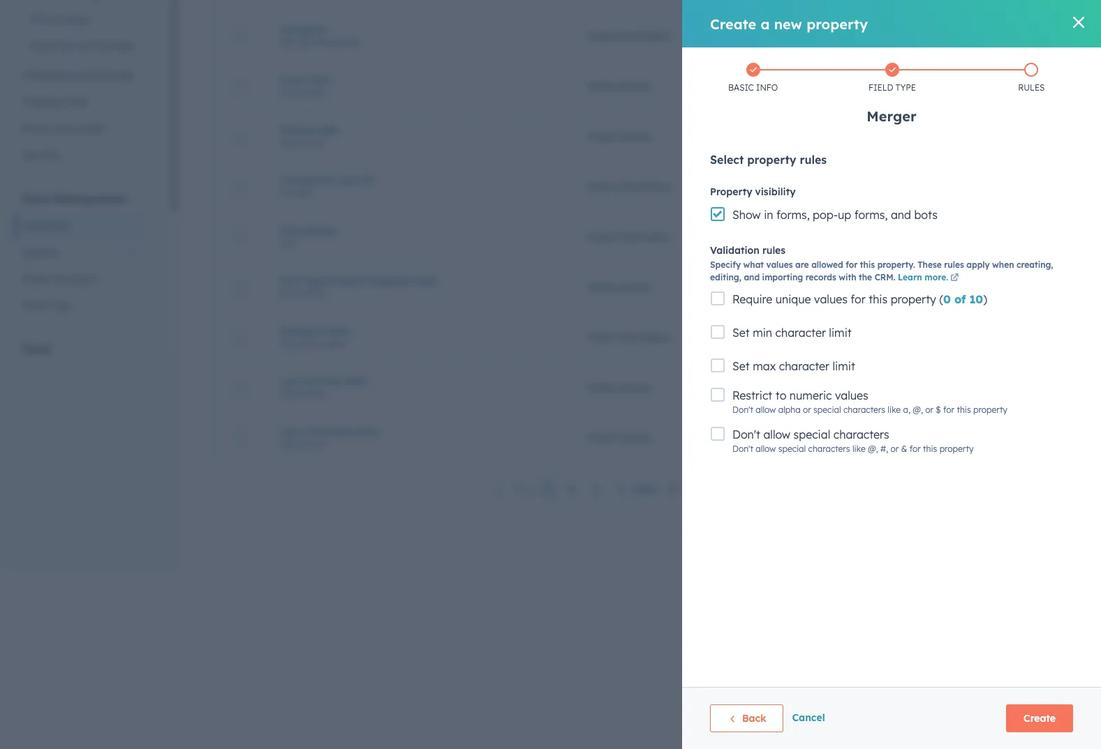 Task type: describe. For each thing, give the bounding box(es) containing it.
email
[[31, 40, 56, 52]]

close date date picker
[[280, 74, 332, 97]]

contacted
[[304, 426, 353, 438]]

hubspot for first agent email response date
[[802, 281, 843, 294]]

date inside last activity date date picker
[[344, 375, 366, 388]]

hubspot for last activity date
[[802, 382, 843, 394]]

tab panel containing category
[[203, 0, 1068, 514]]

management
[[53, 192, 127, 206]]

privacy & consent link
[[14, 115, 146, 142]]

picker inside "close date date picker"
[[302, 87, 326, 97]]

upload
[[301, 224, 335, 237]]

apps
[[66, 13, 89, 26]]

create date button
[[280, 124, 553, 136]]

ticket for created by user id
[[587, 180, 614, 193]]

ticket information for category
[[587, 30, 670, 42]]

& for export
[[58, 273, 65, 286]]

1 file from the top
[[280, 224, 298, 237]]

last activity date button
[[280, 375, 553, 388]]

dropdown
[[280, 338, 321, 349]]

marketplace downloads link
[[14, 62, 146, 89]]

prev
[[514, 483, 536, 496]]

provider
[[96, 40, 134, 52]]

category button
[[280, 23, 553, 36]]

pagination navigation
[[488, 480, 686, 499]]

select
[[324, 338, 346, 349]]

category
[[280, 23, 326, 36]]

properties
[[22, 220, 70, 233]]

objects
[[22, 246, 58, 259]]

4 button
[[612, 480, 628, 499]]

team
[[326, 325, 351, 338]]

information for file upload
[[616, 231, 670, 243]]

checkboxes
[[314, 37, 359, 47]]

code
[[64, 96, 88, 108]]

security
[[22, 149, 60, 161]]

tools
[[22, 343, 51, 357]]

activity for close date
[[616, 80, 651, 93]]

create
[[280, 124, 313, 136]]

logs
[[49, 300, 71, 312]]

picker inside last contacted date date picker
[[302, 439, 326, 449]]

activity for create date
[[616, 130, 651, 143]]

tracking
[[22, 96, 61, 108]]

2
[[569, 483, 575, 496]]

audit logs
[[22, 300, 71, 312]]

private apps
[[31, 13, 89, 26]]

ticket for last contacted date
[[587, 432, 614, 444]]

close
[[280, 74, 306, 86]]

create date date picker
[[280, 124, 338, 148]]

agent
[[305, 275, 334, 287]]

ticket for category
[[587, 30, 614, 42]]

response
[[367, 275, 411, 287]]

user
[[337, 174, 358, 187]]

ticket for close date
[[587, 80, 614, 93]]

objects button
[[14, 239, 146, 266]]

& for consent
[[59, 122, 66, 135]]

hubspot team dropdown select
[[280, 325, 351, 349]]

created by user id button
[[280, 174, 553, 187]]

consent
[[69, 122, 106, 135]]

privacy
[[22, 122, 56, 135]]

ticket activity for last activity date
[[587, 382, 651, 394]]

next button
[[628, 481, 686, 499]]

date inside create date date picker
[[316, 124, 338, 136]]

private
[[31, 13, 63, 26]]

activity for last activity date
[[616, 382, 651, 394]]

date inside last contacted date date picker
[[356, 426, 378, 438]]

last for last activity date
[[280, 375, 301, 388]]

id
[[361, 174, 374, 187]]

by
[[322, 174, 334, 187]]

import
[[22, 273, 55, 286]]

properties link
[[14, 213, 146, 239]]

2 button
[[564, 480, 580, 499]]

category multiple checkboxes
[[280, 23, 359, 47]]

ticket activity for last contacted date
[[587, 432, 651, 444]]

data management element
[[14, 191, 146, 319]]

ticket activity for create date
[[587, 130, 651, 143]]

tracking code link
[[14, 89, 146, 115]]

multiple
[[280, 37, 311, 47]]

date inside last activity date date picker
[[280, 389, 300, 399]]



Task type: vqa. For each thing, say whether or not it's contained in the screenshot.
1st caret image from the bottom
no



Task type: locate. For each thing, give the bounding box(es) containing it.
date right response
[[414, 275, 436, 287]]

ticket for first agent email response date
[[587, 281, 614, 294]]

3 ticket information from the top
[[587, 231, 670, 243]]

data management
[[22, 192, 127, 206]]

1 date from the top
[[280, 87, 300, 97]]

2 ticket information from the top
[[587, 180, 670, 193]]

activity
[[616, 80, 651, 93], [616, 130, 651, 143], [616, 281, 651, 294], [304, 375, 341, 388], [616, 382, 651, 394], [616, 432, 651, 444]]

last down dropdown
[[280, 375, 301, 388]]

picker inside first agent email response date date picker
[[302, 288, 326, 298]]

0 vertical spatial 0
[[1034, 30, 1040, 42]]

0 for ticket activity
[[1034, 80, 1040, 93]]

hubspot
[[802, 30, 843, 42], [802, 281, 843, 294], [280, 325, 323, 338], [802, 331, 843, 344], [802, 382, 843, 394], [802, 432, 843, 444]]

date
[[280, 87, 300, 97], [280, 137, 300, 148], [280, 288, 300, 298], [280, 389, 300, 399], [280, 439, 300, 449]]

1 information from the top
[[616, 30, 670, 42]]

ticket activity for first agent email response date
[[587, 281, 651, 294]]

1 ticket from the top
[[587, 30, 614, 42]]

import & export
[[22, 273, 98, 286]]

picker down the agent
[[302, 288, 326, 298]]

file
[[280, 224, 298, 237], [280, 238, 294, 248]]

date right create
[[316, 124, 338, 136]]

ticket activity
[[587, 80, 651, 93], [587, 130, 651, 143], [587, 281, 651, 294], [587, 382, 651, 394], [587, 432, 651, 444]]

activity for last contacted date
[[616, 432, 651, 444]]

file upload button
[[280, 224, 553, 237]]

tracking code
[[22, 96, 88, 108]]

3 date from the top
[[280, 288, 300, 298]]

date down 'close'
[[280, 87, 300, 97]]

& right privacy
[[59, 122, 66, 135]]

information
[[616, 30, 670, 42], [616, 180, 670, 193], [616, 231, 670, 243], [616, 331, 670, 344]]

import & export link
[[14, 266, 146, 293]]

4 picker from the top
[[302, 389, 326, 399]]

4 information from the top
[[616, 331, 670, 344]]

1 ticket activity from the top
[[587, 80, 651, 93]]

4 ticket activity from the top
[[587, 382, 651, 394]]

4 date from the top
[[280, 389, 300, 399]]

0
[[1034, 30, 1040, 42], [1034, 80, 1040, 93]]

3 ticket from the top
[[587, 130, 614, 143]]

hubspot team button
[[280, 325, 553, 338]]

3 ticket activity from the top
[[587, 281, 651, 294]]

activity inside last activity date date picker
[[304, 375, 341, 388]]

ticket information for file upload
[[587, 231, 670, 243]]

date down first
[[280, 288, 300, 298]]

2 0 from the top
[[1034, 80, 1040, 93]]

4
[[617, 483, 623, 496]]

audit
[[22, 300, 47, 312]]

3
[[593, 483, 598, 496]]

1 vertical spatial last
[[280, 426, 301, 438]]

0 vertical spatial last
[[280, 375, 301, 388]]

0 vertical spatial file
[[280, 224, 298, 237]]

created by user id number
[[280, 174, 374, 198]]

export
[[68, 273, 98, 286]]

0 for ticket information
[[1034, 30, 1040, 42]]

ticket for create date
[[587, 130, 614, 143]]

ticket for file upload
[[587, 231, 614, 243]]

0 vertical spatial &
[[59, 122, 66, 135]]

6 ticket from the top
[[587, 281, 614, 294]]

audit logs link
[[14, 293, 146, 319]]

1
[[546, 483, 551, 496]]

4 ticket information from the top
[[587, 331, 670, 344]]

hubspot for last contacted date
[[802, 432, 843, 444]]

security link
[[14, 142, 146, 168]]

activity for first agent email response date
[[616, 281, 651, 294]]

data
[[22, 192, 50, 206]]

1 last from the top
[[280, 375, 301, 388]]

& inside data management element
[[58, 273, 65, 286]]

first
[[280, 275, 302, 287]]

next
[[633, 483, 656, 496]]

email service provider link
[[14, 33, 146, 59]]

file left upload
[[280, 224, 298, 237]]

2 picker from the top
[[302, 137, 326, 148]]

1 0 from the top
[[1034, 30, 1040, 42]]

prev button
[[488, 481, 541, 499]]

1 picker from the top
[[302, 87, 326, 97]]

private apps link
[[14, 6, 146, 33]]

marketplace downloads
[[22, 69, 133, 82]]

date down create
[[280, 137, 300, 148]]

hubspot for category
[[802, 30, 843, 42]]

close date button
[[280, 74, 553, 86]]

2 ticket from the top
[[587, 80, 614, 93]]

information for created by user id
[[616, 180, 670, 193]]

last for last contacted date
[[280, 426, 301, 438]]

date down the select
[[344, 375, 366, 388]]

date inside last contacted date date picker
[[280, 439, 300, 449]]

date
[[309, 74, 332, 86], [316, 124, 338, 136], [414, 275, 436, 287], [344, 375, 366, 388], [356, 426, 378, 438]]

picker down create
[[302, 137, 326, 148]]

& left "export"
[[58, 273, 65, 286]]

5 ticket from the top
[[587, 231, 614, 243]]

1 button
[[541, 480, 556, 499]]

picker inside last activity date date picker
[[302, 389, 326, 399]]

date right contacted
[[356, 426, 378, 438]]

email
[[337, 275, 364, 287]]

9 ticket from the top
[[587, 432, 614, 444]]

2 file from the top
[[280, 238, 294, 248]]

1 ticket information from the top
[[587, 30, 670, 42]]

first agent email response date date picker
[[280, 275, 436, 298]]

2 last from the top
[[280, 426, 301, 438]]

date down dropdown
[[280, 389, 300, 399]]

last inside last contacted date date picker
[[280, 426, 301, 438]]

last activity date date picker
[[280, 375, 366, 399]]

information for hubspot team
[[616, 331, 670, 344]]

date inside first agent email response date date picker
[[280, 288, 300, 298]]

2 information from the top
[[616, 180, 670, 193]]

service
[[59, 40, 93, 52]]

last inside last activity date date picker
[[280, 375, 301, 388]]

first agent email response date button
[[280, 275, 553, 287]]

last left contacted
[[280, 426, 301, 438]]

tab panel
[[203, 0, 1068, 514]]

date inside "close date date picker"
[[309, 74, 332, 86]]

ticket activity for close date
[[587, 80, 651, 93]]

downloads
[[82, 69, 133, 82]]

information for category
[[616, 30, 670, 42]]

7 ticket from the top
[[587, 331, 614, 344]]

picker down contacted
[[302, 439, 326, 449]]

picker down 'close'
[[302, 87, 326, 97]]

ticket for last activity date
[[587, 382, 614, 394]]

date down last activity date date picker
[[280, 439, 300, 449]]

2 ticket activity from the top
[[587, 130, 651, 143]]

date inside create date date picker
[[280, 137, 300, 148]]

number
[[280, 187, 312, 198]]

ticket
[[587, 30, 614, 42], [587, 80, 614, 93], [587, 130, 614, 143], [587, 180, 614, 193], [587, 231, 614, 243], [587, 281, 614, 294], [587, 331, 614, 344], [587, 382, 614, 394], [587, 432, 614, 444]]

file up first
[[280, 238, 294, 248]]

file upload file
[[280, 224, 335, 248]]

1 vertical spatial 0
[[1034, 80, 1040, 93]]

ticket information for hubspot team
[[587, 331, 670, 344]]

3 button
[[588, 480, 603, 499]]

picker
[[302, 87, 326, 97], [302, 137, 326, 148], [302, 288, 326, 298], [302, 389, 326, 399], [302, 439, 326, 449]]

last contacted date button
[[280, 426, 553, 438]]

3 information from the top
[[616, 231, 670, 243]]

5 picker from the top
[[302, 439, 326, 449]]

date inside first agent email response date date picker
[[414, 275, 436, 287]]

date inside "close date date picker"
[[280, 87, 300, 97]]

hubspot for hubspot team
[[802, 331, 843, 344]]

&
[[59, 122, 66, 135], [58, 273, 65, 286]]

hubspot inside hubspot team dropdown select
[[280, 325, 323, 338]]

1 vertical spatial &
[[58, 273, 65, 286]]

marketplace
[[22, 69, 79, 82]]

picker up contacted
[[302, 389, 326, 399]]

1 vertical spatial file
[[280, 238, 294, 248]]

picker inside create date date picker
[[302, 137, 326, 148]]

2 date from the top
[[280, 137, 300, 148]]

5 date from the top
[[280, 439, 300, 449]]

4 ticket from the top
[[587, 180, 614, 193]]

email service provider
[[31, 40, 134, 52]]

last contacted date date picker
[[280, 426, 378, 449]]

3 picker from the top
[[302, 288, 326, 298]]

privacy & consent
[[22, 122, 106, 135]]

8 ticket from the top
[[587, 382, 614, 394]]

ticket for hubspot team
[[587, 331, 614, 344]]

last
[[280, 375, 301, 388], [280, 426, 301, 438]]

ticket information for created by user id
[[587, 180, 670, 193]]

ticket information
[[587, 30, 670, 42], [587, 180, 670, 193], [587, 231, 670, 243], [587, 331, 670, 344]]

5 ticket activity from the top
[[587, 432, 651, 444]]

created
[[280, 174, 319, 187]]

date right 'close'
[[309, 74, 332, 86]]



